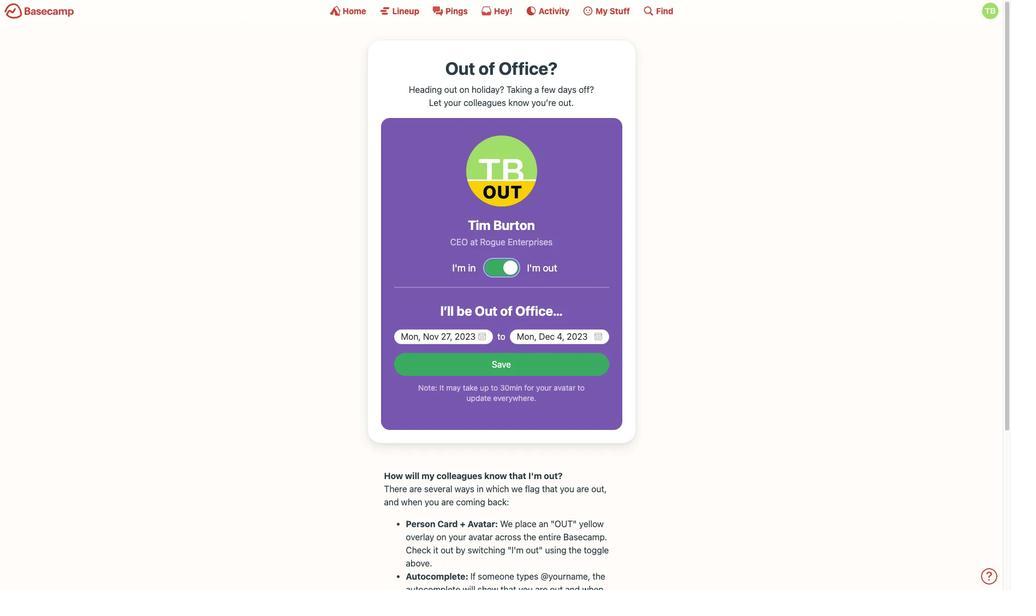 Task type: vqa. For each thing, say whether or not it's contained in the screenshot.
Note:
yes



Task type: locate. For each thing, give the bounding box(es) containing it.
1 horizontal spatial in
[[477, 484, 484, 494]]

we
[[512, 484, 523, 494]]

0 horizontal spatial avatar
[[469, 532, 493, 542]]

the inside if someone types @yourname, the autocomplete will show that you are out and whe
[[593, 572, 606, 581]]

i'm
[[453, 262, 466, 274], [528, 262, 541, 274], [529, 471, 542, 481]]

will inside if someone types @yourname, the autocomplete will show that you are out and whe
[[463, 585, 476, 590]]

in down at
[[469, 262, 476, 274]]

home link
[[330, 5, 366, 16]]

out?
[[544, 471, 563, 481]]

of up holiday?
[[479, 58, 495, 79]]

and inside if someone types @yourname, the autocomplete will show that you are out and whe
[[566, 585, 580, 590]]

1 vertical spatial your
[[537, 383, 552, 392]]

if
[[471, 572, 476, 581]]

0 vertical spatial your
[[444, 98, 462, 108]]

are inside if someone types @yourname, the autocomplete will show that you are out and whe
[[536, 585, 548, 590]]

0 vertical spatial will
[[405, 471, 420, 481]]

choose date… field down the i'll
[[394, 330, 494, 344]]

1 vertical spatial know
[[485, 471, 507, 481]]

will inside how will my colleagues know that i'm out? there are several ways in which we flag that you are out, and when you are coming back:
[[405, 471, 420, 481]]

coming
[[456, 497, 486, 507]]

avatar inside the note: it may take up to 30min for your avatar to update everywhere.
[[554, 383, 576, 392]]

colleagues down holiday?
[[464, 98, 507, 108]]

enterprises
[[508, 237, 553, 247]]

1 choose date… field from the left
[[394, 330, 494, 344]]

0 horizontal spatial the
[[524, 532, 537, 542]]

0 vertical spatial avatar
[[554, 383, 576, 392]]

note:
[[419, 383, 438, 392]]

lineup link
[[380, 5, 420, 16]]

will
[[405, 471, 420, 481], [463, 585, 476, 590]]

0 vertical spatial out
[[446, 58, 475, 79]]

you're
[[532, 98, 557, 108]]

out inside "we place an "out" yellow overlay on your avatar across the entire basecamp. check it out by switching "i'm out" using the toggle above."
[[441, 545, 454, 555]]

the
[[524, 532, 537, 542], [569, 545, 582, 555], [593, 572, 606, 581]]

1 vertical spatial avatar
[[469, 532, 493, 542]]

are down types
[[536, 585, 548, 590]]

tim burton ceo         at         rogue enterprises
[[451, 218, 553, 247]]

out right it
[[441, 545, 454, 555]]

1 vertical spatial the
[[569, 545, 582, 555]]

an
[[539, 519, 549, 529]]

will down if
[[463, 585, 476, 590]]

basecamp.
[[564, 532, 608, 542]]

know inside heading out on holiday? taking a few days off? let your colleagues know you're out.
[[509, 98, 530, 108]]

1 horizontal spatial and
[[566, 585, 580, 590]]

how will my colleagues know that i'm out? there are several ways in which we flag that you are out, and when you are coming back:
[[384, 471, 607, 507]]

your right 'for'
[[537, 383, 552, 392]]

will left my
[[405, 471, 420, 481]]

that inside if someone types @yourname, the autocomplete will show that you are out and whe
[[501, 585, 517, 590]]

0 vertical spatial and
[[384, 497, 399, 507]]

0 vertical spatial know
[[509, 98, 530, 108]]

toggle
[[584, 545, 609, 555]]

2 horizontal spatial the
[[593, 572, 606, 581]]

you down "out?" at the bottom right of the page
[[560, 484, 575, 494]]

1 horizontal spatial choose date… field
[[510, 330, 609, 344]]

colleagues inside how will my colleagues know that i'm out? there are several ways in which we flag that you are out, and when you are coming back:
[[437, 471, 483, 481]]

for
[[525, 383, 535, 392]]

colleagues
[[464, 98, 507, 108], [437, 471, 483, 481]]

on left holiday?
[[460, 85, 470, 95]]

0 horizontal spatial know
[[485, 471, 507, 481]]

a
[[535, 85, 540, 95]]

to right 'for'
[[578, 383, 585, 392]]

1 horizontal spatial of
[[501, 303, 513, 319]]

i'm down enterprises
[[528, 262, 541, 274]]

know inside how will my colleagues know that i'm out? there are several ways in which we flag that you are out, and when you are coming back:
[[485, 471, 507, 481]]

30min
[[500, 383, 523, 392]]

types
[[517, 572, 539, 581]]

know down "taking"
[[509, 98, 530, 108]]

1 horizontal spatial avatar
[[554, 383, 576, 392]]

0 vertical spatial that
[[509, 471, 527, 481]]

0 horizontal spatial on
[[437, 532, 447, 542]]

0 vertical spatial colleagues
[[464, 98, 507, 108]]

we
[[501, 519, 513, 529]]

days
[[558, 85, 577, 95]]

my stuff
[[596, 6, 630, 16]]

your
[[444, 98, 462, 108], [537, 383, 552, 392], [449, 532, 467, 542]]

out
[[445, 85, 457, 95], [543, 262, 558, 274], [441, 545, 454, 555], [550, 585, 563, 590]]

the down the toggle
[[593, 572, 606, 581]]

office…
[[516, 303, 563, 319]]

of
[[479, 58, 495, 79], [501, 303, 513, 319]]

you down types
[[519, 585, 533, 590]]

that down someone
[[501, 585, 517, 590]]

colleagues up ways
[[437, 471, 483, 481]]

that up the we on the bottom
[[509, 471, 527, 481]]

your right let
[[444, 98, 462, 108]]

be
[[457, 303, 472, 319]]

0 horizontal spatial and
[[384, 497, 399, 507]]

1 vertical spatial will
[[463, 585, 476, 590]]

taking
[[507, 85, 533, 95]]

it
[[434, 545, 439, 555]]

on
[[460, 85, 470, 95], [437, 532, 447, 542]]

2 vertical spatial the
[[593, 572, 606, 581]]

2 vertical spatial that
[[501, 585, 517, 590]]

2 choose date… field from the left
[[510, 330, 609, 344]]

check
[[406, 545, 431, 555]]

out
[[446, 58, 475, 79], [475, 303, 498, 319]]

office?
[[499, 58, 558, 79]]

person card + avatar:
[[406, 519, 501, 529]]

1 horizontal spatial know
[[509, 98, 530, 108]]

and down 'there'
[[384, 497, 399, 507]]

0 horizontal spatial you
[[425, 497, 439, 507]]

1 vertical spatial of
[[501, 303, 513, 319]]

i'm out
[[528, 262, 558, 274]]

i'm in
[[453, 262, 476, 274]]

back:
[[488, 497, 510, 507]]

avatar right 'for'
[[554, 383, 576, 392]]

everywhere.
[[494, 394, 537, 403]]

out right be
[[475, 303, 498, 319]]

1 horizontal spatial you
[[519, 585, 533, 590]]

1 horizontal spatial will
[[463, 585, 476, 590]]

are
[[410, 484, 422, 494], [577, 484, 590, 494], [442, 497, 454, 507], [536, 585, 548, 590]]

0 vertical spatial in
[[469, 262, 476, 274]]

in
[[469, 262, 476, 274], [477, 484, 484, 494]]

2 horizontal spatial you
[[560, 484, 575, 494]]

0 vertical spatial on
[[460, 85, 470, 95]]

are left out,
[[577, 484, 590, 494]]

that down "out?" at the bottom right of the page
[[542, 484, 558, 494]]

avatar
[[554, 383, 576, 392], [469, 532, 493, 542]]

that
[[509, 471, 527, 481], [542, 484, 558, 494], [501, 585, 517, 590]]

1 horizontal spatial the
[[569, 545, 582, 555]]

0 horizontal spatial in
[[469, 262, 476, 274]]

on inside heading out on holiday? taking a few days off? let your colleagues know you're out.
[[460, 85, 470, 95]]

know up which
[[485, 471, 507, 481]]

on up it
[[437, 532, 447, 542]]

0 vertical spatial you
[[560, 484, 575, 494]]

you down several
[[425, 497, 439, 507]]

i'm down ceo
[[453, 262, 466, 274]]

ceo
[[451, 237, 468, 247]]

out right 'heading'
[[445, 85, 457, 95]]

out down @yourname,
[[550, 585, 563, 590]]

Choose date… field
[[394, 330, 494, 344], [510, 330, 609, 344]]

1 vertical spatial that
[[542, 484, 558, 494]]

avatar down the avatar:
[[469, 532, 493, 542]]

tim burton image
[[983, 3, 999, 19]]

0 horizontal spatial of
[[479, 58, 495, 79]]

the down basecamp.
[[569, 545, 582, 555]]

1 vertical spatial and
[[566, 585, 580, 590]]

i'm up 'flag'
[[529, 471, 542, 481]]

someone
[[478, 572, 515, 581]]

choose date… field down the office…
[[510, 330, 609, 344]]

note: it may take up to 30min for your avatar to update everywhere.
[[419, 383, 585, 403]]

1 horizontal spatial on
[[460, 85, 470, 95]]

0 horizontal spatial will
[[405, 471, 420, 481]]

and
[[384, 497, 399, 507], [566, 585, 580, 590]]

1 vertical spatial colleagues
[[437, 471, 483, 481]]

out up holiday?
[[446, 58, 475, 79]]

1 vertical spatial in
[[477, 484, 484, 494]]

show
[[478, 585, 499, 590]]

to right up
[[491, 383, 498, 392]]

off?
[[579, 85, 594, 95]]

you inside if someone types @yourname, the autocomplete will show that you are out and whe
[[519, 585, 533, 590]]

0 horizontal spatial choose date… field
[[394, 330, 494, 344]]

2 vertical spatial your
[[449, 532, 467, 542]]

of left the office…
[[501, 303, 513, 319]]

2 vertical spatial you
[[519, 585, 533, 590]]

few
[[542, 85, 556, 95]]

and down @yourname,
[[566, 585, 580, 590]]

your up by at the left bottom of the page
[[449, 532, 467, 542]]

in right ways
[[477, 484, 484, 494]]

up
[[480, 383, 489, 392]]

None submit
[[394, 353, 609, 376]]

if someone types @yourname, the autocomplete will show that you are out and whe
[[406, 572, 606, 590]]

the down "place"
[[524, 532, 537, 542]]

your inside "we place an "out" yellow overlay on your avatar across the entire basecamp. check it out by switching "i'm out" using the toggle above."
[[449, 532, 467, 542]]

1 vertical spatial on
[[437, 532, 447, 542]]



Task type: describe. For each thing, give the bounding box(es) containing it.
place
[[515, 519, 537, 529]]

find
[[657, 6, 674, 16]]

autocomplete:
[[406, 572, 471, 581]]

out.
[[559, 98, 574, 108]]

switching
[[468, 545, 506, 555]]

my
[[596, 6, 608, 16]]

in inside how will my colleagues know that i'm out? there are several ways in which we flag that you are out, and when you are coming back:
[[477, 484, 484, 494]]

let
[[429, 98, 442, 108]]

stuff
[[610, 6, 630, 16]]

update
[[467, 394, 492, 403]]

1 vertical spatial you
[[425, 497, 439, 507]]

i'll be out of office…
[[441, 303, 563, 319]]

at
[[471, 237, 478, 247]]

my stuff button
[[583, 5, 630, 16]]

are down several
[[442, 497, 454, 507]]

avatar inside "we place an "out" yellow overlay on your avatar across the entire basecamp. check it out by switching "i'm out" using the toggle above."
[[469, 532, 493, 542]]

+
[[460, 519, 466, 529]]

your inside heading out on holiday? taking a few days off? let your colleagues know you're out.
[[444, 98, 462, 108]]

0 vertical spatial of
[[479, 58, 495, 79]]

on inside "we place an "out" yellow overlay on your avatar across the entire basecamp. check it out by switching "i'm out" using the toggle above."
[[437, 532, 447, 542]]

"i'm
[[508, 545, 524, 555]]

@yourname,
[[541, 572, 591, 581]]

out inside heading out on holiday? taking a few days off? let your colleagues know you're out.
[[445, 85, 457, 95]]

your inside the note: it may take up to 30min for your avatar to update everywhere.
[[537, 383, 552, 392]]

activity link
[[526, 5, 570, 16]]

above.
[[406, 559, 433, 568]]

hey! button
[[481, 5, 513, 16]]

rogue
[[481, 237, 506, 247]]

several
[[424, 484, 453, 494]]

out of office?
[[446, 58, 558, 79]]

heading out on holiday? taking a few days off? let your colleagues know you're out.
[[409, 85, 594, 108]]

burton
[[494, 218, 535, 233]]

autocomplete
[[406, 585, 461, 590]]

i'm for i'm out
[[528, 262, 541, 274]]

home
[[343, 6, 366, 16]]

i'm for i'm in
[[453, 262, 466, 274]]

avatar:
[[468, 519, 498, 529]]

ways
[[455, 484, 475, 494]]

take
[[463, 383, 478, 392]]

switch accounts image
[[4, 3, 74, 20]]

out"
[[526, 545, 543, 555]]

we place an "out" yellow overlay on your avatar across the entire basecamp. check it out by switching "i'm out" using the toggle above.
[[406, 519, 609, 568]]

out,
[[592, 484, 607, 494]]

person
[[406, 519, 436, 529]]

hey!
[[494, 6, 513, 16]]

tim
[[468, 218, 491, 233]]

heading
[[409, 85, 442, 95]]

pings button
[[433, 5, 468, 16]]

when
[[401, 497, 423, 507]]

it
[[440, 383, 444, 392]]

across
[[495, 532, 522, 542]]

yellow
[[580, 519, 604, 529]]

pings
[[446, 6, 468, 16]]

to down i'll be out of office…
[[498, 332, 506, 342]]

activity
[[539, 6, 570, 16]]

i'm inside how will my colleagues know that i'm out? there are several ways in which we flag that you are out, and when you are coming back:
[[529, 471, 542, 481]]

how
[[384, 471, 403, 481]]

are up 'when'
[[410, 484, 422, 494]]

overlay
[[406, 532, 435, 542]]

i'll
[[441, 303, 454, 319]]

flag
[[525, 484, 540, 494]]

which
[[486, 484, 510, 494]]

using
[[545, 545, 567, 555]]

colleagues inside heading out on holiday? taking a few days off? let your colleagues know you're out.
[[464, 98, 507, 108]]

1 vertical spatial out
[[475, 303, 498, 319]]

card
[[438, 519, 458, 529]]

may
[[447, 383, 461, 392]]

main element
[[0, 0, 1004, 21]]

by
[[456, 545, 466, 555]]

my
[[422, 471, 435, 481]]

"out"
[[551, 519, 577, 529]]

find button
[[644, 5, 674, 16]]

holiday?
[[472, 85, 505, 95]]

there
[[384, 484, 407, 494]]

and inside how will my colleagues know that i'm out? there are several ways in which we flag that you are out, and when you are coming back:
[[384, 497, 399, 507]]

out inside if someone types @yourname, the autocomplete will show that you are out and whe
[[550, 585, 563, 590]]

out down enterprises
[[543, 262, 558, 274]]

entire
[[539, 532, 562, 542]]

lineup
[[393, 6, 420, 16]]

0 vertical spatial the
[[524, 532, 537, 542]]



